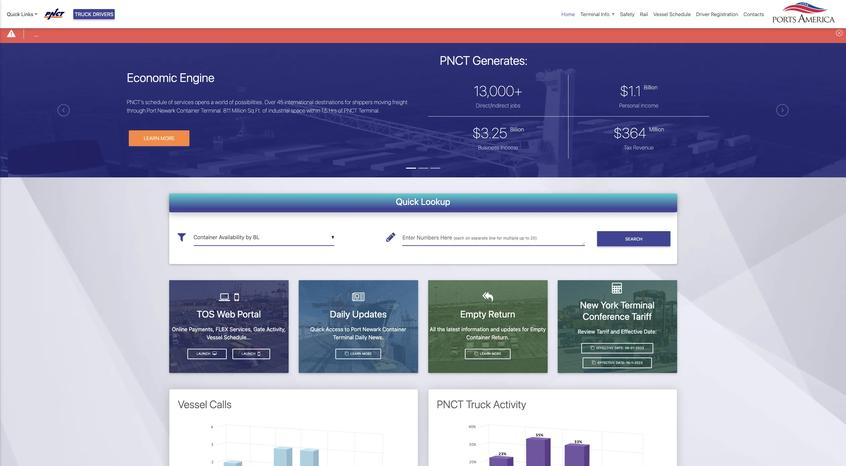 Task type: locate. For each thing, give the bounding box(es) containing it.
to
[[525, 236, 529, 241], [345, 327, 350, 333]]

2023 inside effective date: 10-1-2023 link
[[634, 361, 643, 365]]

learn more link
[[336, 349, 381, 360], [465, 349, 511, 360]]

clone image down all the latest information and updates for empty container return.
[[474, 352, 478, 356]]

1 vertical spatial clone image
[[592, 361, 596, 365]]

0 vertical spatial pnct
[[440, 53, 470, 68]]

million up revenue
[[649, 126, 664, 132]]

1 terminal. from the left
[[201, 108, 222, 114]]

daily
[[330, 309, 350, 320], [355, 335, 367, 341]]

$1.1
[[620, 82, 641, 99]]

learn more link for updates
[[336, 349, 381, 360]]

2 horizontal spatial learn
[[480, 352, 491, 356]]

1 vertical spatial million
[[649, 126, 664, 132]]

0 vertical spatial empty
[[460, 309, 486, 320]]

pnct for pnct truck activity
[[437, 398, 464, 411]]

quick for quick access to port newark container terminal daily news.
[[310, 327, 324, 333]]

for
[[345, 99, 351, 105], [497, 236, 502, 241], [522, 327, 529, 333]]

clone image
[[591, 347, 594, 350], [592, 361, 596, 365]]

billion inside $1.1 billion
[[644, 84, 658, 90]]

vessel
[[653, 11, 668, 17], [207, 335, 222, 341], [178, 398, 207, 411]]

(each
[[454, 236, 464, 241]]

1 horizontal spatial more
[[362, 352, 372, 356]]

2 horizontal spatial terminal
[[621, 300, 655, 311]]

1 horizontal spatial launch link
[[232, 349, 270, 360]]

learn more link down quick access to port newark container terminal daily news.
[[336, 349, 381, 360]]

learn more for empty return
[[479, 352, 501, 356]]

vessel inside online payments, flex services, gate activity, vessel schedule...
[[207, 335, 222, 341]]

0 vertical spatial for
[[345, 99, 351, 105]]

empty right updates
[[530, 327, 546, 333]]

0 vertical spatial daily
[[330, 309, 350, 320]]

10-
[[626, 361, 631, 365]]

daily up access
[[330, 309, 350, 320]]

1 vertical spatial terminal
[[621, 300, 655, 311]]

0 horizontal spatial empty
[[460, 309, 486, 320]]

1 vertical spatial income
[[501, 145, 518, 151]]

through
[[127, 108, 146, 114]]

york
[[601, 300, 618, 311]]

terminal
[[580, 11, 600, 17], [621, 300, 655, 311], [333, 335, 354, 341]]

over
[[265, 99, 276, 105]]

0 vertical spatial income
[[641, 102, 658, 109]]

quick inside quick access to port newark container terminal daily news.
[[310, 327, 324, 333]]

billion down jobs
[[510, 126, 524, 132]]

quick left access
[[310, 327, 324, 333]]

1 horizontal spatial daily
[[355, 335, 367, 341]]

pnct inside pnct's schedule of services opens a world of possibilities.                                 over 45 international destinations for shippers moving freight through port newark container terminal.                                 811 million sq.ft. of industrial space within 1.5 hrs of pnct terminal.
[[344, 108, 357, 114]]

effective date: 06-01-2023 link
[[581, 343, 653, 354]]

1 vertical spatial daily
[[355, 335, 367, 341]]

0 vertical spatial terminal
[[580, 11, 600, 17]]

mobile image
[[258, 351, 260, 357]]

clone image left the effective date: 10-1-2023
[[592, 361, 596, 365]]

effective for effective date: 10-1-2023
[[598, 361, 615, 365]]

1 vertical spatial empty
[[530, 327, 546, 333]]

launch link
[[232, 349, 270, 360], [187, 349, 227, 360]]

vessel for calls
[[178, 398, 207, 411]]

quick lookup
[[396, 196, 450, 207]]

1 horizontal spatial learn more
[[350, 352, 372, 356]]

vessel calls
[[178, 398, 232, 411]]

pnct for pnct generates:
[[440, 53, 470, 68]]

1 vertical spatial 2023
[[634, 361, 643, 365]]

1 horizontal spatial terminal
[[580, 11, 600, 17]]

1 learn more link from the left
[[336, 349, 381, 360]]

1 horizontal spatial quick
[[310, 327, 324, 333]]

learn inside button
[[144, 135, 159, 141]]

newark up the "news."
[[363, 327, 381, 333]]

2023
[[636, 347, 644, 350], [634, 361, 643, 365]]

empty up information
[[460, 309, 486, 320]]

effective
[[621, 329, 642, 335], [596, 347, 614, 350], [598, 361, 615, 365]]

port
[[147, 108, 156, 114], [351, 327, 361, 333]]

1 vertical spatial date:
[[615, 347, 624, 350]]

newark inside pnct's schedule of services opens a world of possibilities.                                 over 45 international destinations for shippers moving freight through port newark container terminal.                                 811 million sq.ft. of industrial space within 1.5 hrs of pnct terminal.
[[158, 108, 175, 114]]

1 horizontal spatial for
[[497, 236, 502, 241]]

1 vertical spatial billion
[[510, 126, 524, 132]]

billion right $1.1
[[644, 84, 658, 90]]

numbers
[[417, 235, 439, 241]]

0 horizontal spatial more
[[161, 135, 175, 141]]

1 vertical spatial quick
[[396, 196, 419, 207]]

clone image inside effective date: 06-01-2023 link
[[591, 347, 594, 350]]

0 vertical spatial quick
[[7, 11, 20, 17]]

for left shippers
[[345, 99, 351, 105]]

0 horizontal spatial and
[[490, 327, 500, 333]]

terminal. down a on the top left
[[201, 108, 222, 114]]

1 vertical spatial port
[[351, 327, 361, 333]]

1 horizontal spatial learn more link
[[465, 349, 511, 360]]

0 vertical spatial vessel
[[653, 11, 668, 17]]

0 horizontal spatial quick
[[7, 11, 20, 17]]

international
[[285, 99, 314, 105]]

launch for mobile image
[[242, 352, 256, 356]]

1 vertical spatial pnct
[[344, 108, 357, 114]]

search
[[625, 237, 643, 242]]

2 horizontal spatial for
[[522, 327, 529, 333]]

income
[[641, 102, 658, 109], [501, 145, 518, 151]]

1 horizontal spatial empty
[[530, 327, 546, 333]]

quick access to port newark container terminal daily news.
[[310, 327, 406, 341]]

daily left the "news."
[[355, 335, 367, 341]]

to right access
[[345, 327, 350, 333]]

truck left drivers
[[75, 11, 91, 17]]

quick left links
[[7, 11, 20, 17]]

income down $3.25 billion
[[501, 145, 518, 151]]

0 horizontal spatial port
[[147, 108, 156, 114]]

services,
[[230, 327, 252, 333]]

for right line
[[497, 236, 502, 241]]

0 horizontal spatial clone image
[[345, 352, 349, 356]]

1 launch from the left
[[242, 352, 256, 356]]

effective up 01-
[[621, 329, 642, 335]]

0 horizontal spatial terminal
[[333, 335, 354, 341]]

2023 for 1-
[[634, 361, 643, 365]]

2 vertical spatial date:
[[616, 361, 625, 365]]

clone image down the review
[[591, 347, 594, 350]]

1 vertical spatial truck
[[466, 398, 491, 411]]

0 vertical spatial container
[[177, 108, 200, 114]]

truck left activity
[[466, 398, 491, 411]]

date: left 06-
[[615, 347, 624, 350]]

0 vertical spatial truck
[[75, 11, 91, 17]]

of up the 811
[[229, 99, 234, 105]]

of
[[168, 99, 173, 105], [229, 99, 234, 105], [262, 108, 267, 114], [338, 108, 343, 114]]

container down information
[[466, 335, 490, 341]]

1 horizontal spatial income
[[641, 102, 658, 109]]

2 horizontal spatial quick
[[396, 196, 419, 207]]

effective date: 10-1-2023
[[597, 361, 643, 365]]

and up 'return.'
[[490, 327, 500, 333]]

direct/indirect
[[476, 102, 509, 109]]

clone image
[[345, 352, 349, 356], [474, 352, 478, 356]]

0 horizontal spatial truck
[[75, 11, 91, 17]]

2 vertical spatial effective
[[598, 361, 615, 365]]

rail link
[[637, 8, 651, 21]]

date: down tariff
[[644, 329, 657, 335]]

0 vertical spatial to
[[525, 236, 529, 241]]

0 horizontal spatial container
[[177, 108, 200, 114]]

learn down all the latest information and updates for empty container return.
[[480, 352, 491, 356]]

0 horizontal spatial daily
[[330, 309, 350, 320]]

launch
[[242, 352, 256, 356], [197, 352, 211, 356]]

terminal inside quick access to port newark container terminal daily news.
[[333, 335, 354, 341]]

launch for desktop icon
[[197, 352, 211, 356]]

1 horizontal spatial newark
[[363, 327, 381, 333]]

1 vertical spatial container
[[382, 327, 406, 333]]

billion inside $3.25 billion
[[510, 126, 524, 132]]

vessel down flex
[[207, 335, 222, 341]]

$1.1 billion
[[620, 82, 658, 99]]

contacts link
[[741, 8, 767, 21]]

1.5
[[321, 108, 328, 114]]

schedule
[[669, 11, 691, 17]]

and inside all the latest information and updates for empty container return.
[[490, 327, 500, 333]]

learn more link down all the latest information and updates for empty container return.
[[465, 349, 511, 360]]

and right tarrif
[[611, 329, 620, 335]]

terminal inside new york terminal conference tariff
[[621, 300, 655, 311]]

2023 inside effective date: 06-01-2023 link
[[636, 347, 644, 350]]

tos web portal
[[197, 309, 261, 320]]

container up the "news."
[[382, 327, 406, 333]]

activity,
[[266, 327, 286, 333]]

0 vertical spatial clone image
[[591, 347, 594, 350]]

1 vertical spatial for
[[497, 236, 502, 241]]

port down schedule
[[147, 108, 156, 114]]

effective down effective date: 06-01-2023 link
[[598, 361, 615, 365]]

vessel left calls
[[178, 398, 207, 411]]

world
[[215, 99, 228, 105]]

drivers
[[93, 11, 113, 17]]

$3.25 billion
[[472, 124, 524, 141]]

2023 right 06-
[[636, 347, 644, 350]]

links
[[21, 11, 33, 17]]

empty inside all the latest information and updates for empty container return.
[[530, 327, 546, 333]]

newark down schedule
[[158, 108, 175, 114]]

0 horizontal spatial for
[[345, 99, 351, 105]]

launch link down the schedule...
[[232, 349, 270, 360]]

clone image inside effective date: 10-1-2023 link
[[592, 361, 596, 365]]

1 horizontal spatial clone image
[[474, 352, 478, 356]]

2 vertical spatial for
[[522, 327, 529, 333]]

clone image down quick access to port newark container terminal daily news.
[[345, 352, 349, 356]]

1-
[[631, 361, 635, 365]]

terminal up tariff
[[621, 300, 655, 311]]

enter numbers here (each on separate line for multiple up to 20)
[[402, 235, 537, 241]]

2 horizontal spatial container
[[466, 335, 490, 341]]

1 horizontal spatial million
[[649, 126, 664, 132]]

to inside quick access to port newark container terminal daily news.
[[345, 327, 350, 333]]

sq.ft.
[[248, 108, 261, 114]]

2 vertical spatial vessel
[[178, 398, 207, 411]]

$3.25
[[472, 124, 507, 141]]

port down daily updates
[[351, 327, 361, 333]]

terminal down access
[[333, 335, 354, 341]]

clone image for effective date: 10-1-2023
[[592, 361, 596, 365]]

container inside pnct's schedule of services opens a world of possibilities.                                 over 45 international destinations for shippers moving freight through port newark container terminal.                                 811 million sq.ft. of industrial space within 1.5 hrs of pnct terminal.
[[177, 108, 200, 114]]

effective down tarrif
[[596, 347, 614, 350]]

learn down through
[[144, 135, 159, 141]]

container down services
[[177, 108, 200, 114]]

terminal. down shippers
[[359, 108, 380, 114]]

1 horizontal spatial and
[[611, 329, 620, 335]]

latest
[[447, 327, 460, 333]]

info
[[601, 11, 610, 17]]

desktop image
[[213, 352, 217, 356]]

0 horizontal spatial terminal.
[[201, 108, 222, 114]]

1 vertical spatial to
[[345, 327, 350, 333]]

learn down quick access to port newark container terminal daily news.
[[351, 352, 361, 356]]

0 vertical spatial million
[[232, 108, 246, 114]]

None text field
[[194, 230, 334, 246]]

return
[[488, 309, 515, 320]]

for inside pnct's schedule of services opens a world of possibilities.                                 over 45 international destinations for shippers moving freight through port newark container terminal.                                 811 million sq.ft. of industrial space within 1.5 hrs of pnct terminal.
[[345, 99, 351, 105]]

0 vertical spatial date:
[[644, 329, 657, 335]]

more for daily updates
[[362, 352, 372, 356]]

2 launch from the left
[[197, 352, 211, 356]]

billion for $1.1
[[644, 84, 658, 90]]

0 horizontal spatial to
[[345, 327, 350, 333]]

quick inside "quick links" link
[[7, 11, 20, 17]]

1 vertical spatial vessel
[[207, 335, 222, 341]]

learn more
[[144, 135, 175, 141], [350, 352, 372, 356], [479, 352, 501, 356]]

updates
[[352, 309, 387, 320]]

date: left 10-
[[616, 361, 625, 365]]

million inside $364 million
[[649, 126, 664, 132]]

million inside pnct's schedule of services opens a world of possibilities.                                 over 45 international destinations for shippers moving freight through port newark container terminal.                                 811 million sq.ft. of industrial space within 1.5 hrs of pnct terminal.
[[232, 108, 246, 114]]

2 vertical spatial terminal
[[333, 335, 354, 341]]

0 vertical spatial newark
[[158, 108, 175, 114]]

income down $1.1 billion
[[641, 102, 658, 109]]

2023 right 10-
[[634, 361, 643, 365]]

1 vertical spatial newark
[[363, 327, 381, 333]]

0 horizontal spatial newark
[[158, 108, 175, 114]]

tax
[[624, 145, 632, 151]]

learn for empty return
[[480, 352, 491, 356]]

1 horizontal spatial to
[[525, 236, 529, 241]]

container
[[177, 108, 200, 114], [382, 327, 406, 333], [466, 335, 490, 341]]

updates
[[501, 327, 521, 333]]

to right "up"
[[525, 236, 529, 241]]

0 horizontal spatial learn
[[144, 135, 159, 141]]

0 horizontal spatial million
[[232, 108, 246, 114]]

2 vertical spatial quick
[[310, 327, 324, 333]]

1 horizontal spatial billion
[[644, 84, 658, 90]]

calls
[[210, 398, 232, 411]]

1 horizontal spatial learn
[[351, 352, 361, 356]]

0 horizontal spatial learn more
[[144, 135, 175, 141]]

truck inside truck drivers link
[[75, 11, 91, 17]]

0 horizontal spatial launch
[[197, 352, 211, 356]]

up
[[519, 236, 524, 241]]

1 horizontal spatial launch
[[242, 352, 256, 356]]

separate
[[471, 236, 488, 241]]

effective date: 10-1-2023 link
[[583, 358, 652, 369]]

0 vertical spatial port
[[147, 108, 156, 114]]

launch left desktop icon
[[197, 352, 211, 356]]

for right updates
[[522, 327, 529, 333]]

1 clone image from the left
[[345, 352, 349, 356]]

... link
[[34, 30, 39, 39]]

0 horizontal spatial launch link
[[187, 349, 227, 360]]

1 horizontal spatial port
[[351, 327, 361, 333]]

0 horizontal spatial billion
[[510, 126, 524, 132]]

0 vertical spatial 2023
[[636, 347, 644, 350]]

launch left mobile image
[[242, 352, 256, 356]]

payments,
[[189, 327, 214, 333]]

billion
[[644, 84, 658, 90], [510, 126, 524, 132]]

daily inside quick access to port newark container terminal daily news.
[[355, 335, 367, 341]]

of right hrs
[[338, 108, 343, 114]]

2 learn more link from the left
[[465, 349, 511, 360]]

1 horizontal spatial terminal.
[[359, 108, 380, 114]]

vessel right rail
[[653, 11, 668, 17]]

on
[[465, 236, 470, 241]]

0 vertical spatial billion
[[644, 84, 658, 90]]

0 horizontal spatial income
[[501, 145, 518, 151]]

2 horizontal spatial more
[[492, 352, 501, 356]]

launch link down payments,
[[187, 349, 227, 360]]

1 vertical spatial effective
[[596, 347, 614, 350]]

quick left lookup
[[396, 196, 419, 207]]

multiple
[[503, 236, 518, 241]]

None text field
[[402, 230, 585, 246]]

clone image for empty
[[474, 352, 478, 356]]

0 horizontal spatial learn more link
[[336, 349, 381, 360]]

2 horizontal spatial learn more
[[479, 352, 501, 356]]

possibilities.
[[235, 99, 263, 105]]

2 clone image from the left
[[474, 352, 478, 356]]

all
[[430, 327, 436, 333]]

1 horizontal spatial container
[[382, 327, 406, 333]]

2 vertical spatial container
[[466, 335, 490, 341]]

2 vertical spatial pnct
[[437, 398, 464, 411]]

million right the 811
[[232, 108, 246, 114]]

learn for daily updates
[[351, 352, 361, 356]]

income for $3.25
[[501, 145, 518, 151]]

space
[[291, 108, 305, 114]]

terminal left info
[[580, 11, 600, 17]]



Task type: describe. For each thing, give the bounding box(es) containing it.
pnct's
[[127, 99, 144, 105]]

2023 for 01-
[[636, 347, 644, 350]]

effective date: 06-01-2023
[[595, 347, 644, 350]]

quick links link
[[7, 10, 37, 18]]

close image
[[836, 30, 843, 36]]

economic engine
[[127, 70, 215, 85]]

the
[[437, 327, 445, 333]]

for inside enter numbers here (each on separate line for multiple up to 20)
[[497, 236, 502, 241]]

of left services
[[168, 99, 173, 105]]

billion for $3.25
[[510, 126, 524, 132]]

0 vertical spatial effective
[[621, 329, 642, 335]]

20)
[[530, 236, 537, 241]]

1 launch link from the left
[[232, 349, 270, 360]]

quick for quick links
[[7, 11, 20, 17]]

rail
[[640, 11, 648, 17]]

safety
[[620, 11, 635, 17]]

quick links
[[7, 11, 33, 17]]

...
[[34, 31, 39, 38]]

vessel schedule link
[[651, 8, 694, 21]]

line
[[489, 236, 496, 241]]

to inside enter numbers here (each on separate line for multiple up to 20)
[[525, 236, 529, 241]]

daily updates
[[330, 309, 387, 320]]

welcome to port newmark container terminal image
[[0, 43, 846, 215]]

enter
[[402, 235, 415, 241]]

schedule...
[[224, 335, 251, 341]]

registration
[[711, 11, 738, 17]]

quick for quick lookup
[[396, 196, 419, 207]]

driver registration
[[696, 11, 738, 17]]

port inside pnct's schedule of services opens a world of possibilities.                                 over 45 international destinations for shippers moving freight through port newark container terminal.                                 811 million sq.ft. of industrial space within 1.5 hrs of pnct terminal.
[[147, 108, 156, 114]]

more inside learn more button
[[161, 135, 175, 141]]

new
[[580, 300, 599, 311]]

economic
[[127, 70, 177, 85]]

truck drivers
[[75, 11, 113, 17]]

home
[[561, 11, 575, 17]]

business
[[478, 145, 499, 151]]

newark inside quick access to port newark container terminal daily news.
[[363, 327, 381, 333]]

port inside quick access to port newark container terminal daily news.
[[351, 327, 361, 333]]

more for empty return
[[492, 352, 501, 356]]

business income
[[478, 145, 518, 151]]

2 terminal. from the left
[[359, 108, 380, 114]]

conference
[[583, 311, 630, 322]]

terminal info
[[580, 11, 610, 17]]

pnct truck activity
[[437, 398, 526, 411]]

driver registration link
[[694, 8, 741, 21]]

tos
[[197, 309, 215, 320]]

pnct generates:
[[440, 53, 528, 68]]

learn more link for return
[[465, 349, 511, 360]]

$364 million
[[614, 124, 664, 141]]

here
[[440, 235, 452, 241]]

811
[[223, 108, 231, 114]]

access
[[326, 327, 343, 333]]

tariff
[[632, 311, 652, 322]]

all the latest information and updates for empty container return.
[[430, 327, 546, 341]]

personal income
[[619, 102, 658, 109]]

shippers
[[352, 99, 373, 105]]

container inside all the latest information and updates for empty container return.
[[466, 335, 490, 341]]

13,000+
[[474, 82, 523, 99]]

01-
[[631, 347, 636, 350]]

contacts
[[744, 11, 764, 17]]

safety link
[[617, 8, 637, 21]]

lookup
[[421, 196, 450, 207]]

2 launch link from the left
[[187, 349, 227, 360]]

terminal info link
[[578, 8, 617, 21]]

vessel for schedule
[[653, 11, 668, 17]]

... alert
[[0, 25, 846, 43]]

destinations
[[315, 99, 344, 105]]

date: for 1-
[[616, 361, 625, 365]]

learn more for daily updates
[[350, 352, 372, 356]]

container inside quick access to port newark container terminal daily news.
[[382, 327, 406, 333]]

revenue
[[633, 145, 654, 151]]

portal
[[237, 309, 261, 320]]

engine
[[180, 70, 215, 85]]

learn more inside button
[[144, 135, 175, 141]]

tax revenue
[[624, 145, 654, 151]]

home link
[[559, 8, 578, 21]]

date: for 01-
[[615, 347, 624, 350]]

search button
[[597, 232, 671, 247]]

jobs
[[510, 102, 520, 109]]

13,000+ direct/indirect jobs
[[474, 82, 523, 109]]

new york terminal conference tariff
[[580, 300, 655, 322]]

driver
[[696, 11, 710, 17]]

review tarrif and effective date:
[[578, 329, 657, 335]]

income for $1.1
[[641, 102, 658, 109]]

within
[[307, 108, 320, 114]]

1 horizontal spatial truck
[[466, 398, 491, 411]]

online payments, flex services, gate activity, vessel schedule...
[[172, 327, 286, 341]]

effective for effective date: 06-01-2023
[[596, 347, 614, 350]]

of down over
[[262, 108, 267, 114]]

45
[[277, 99, 283, 105]]

clone image for effective date: 06-01-2023
[[591, 347, 594, 350]]

▼
[[331, 235, 334, 240]]

generates:
[[473, 53, 528, 68]]

opens
[[195, 99, 210, 105]]

activity
[[493, 398, 526, 411]]

clone image for daily
[[345, 352, 349, 356]]

schedule
[[145, 99, 167, 105]]

for inside all the latest information and updates for empty container return.
[[522, 327, 529, 333]]

$364
[[614, 124, 646, 141]]

news.
[[369, 335, 384, 341]]

web
[[217, 309, 235, 320]]

tarrif
[[597, 329, 609, 335]]

gate
[[253, 327, 265, 333]]

information
[[461, 327, 489, 333]]

learn more button
[[129, 131, 189, 146]]

freight
[[392, 99, 408, 105]]



Task type: vqa. For each thing, say whether or not it's contained in the screenshot.
ACL
no



